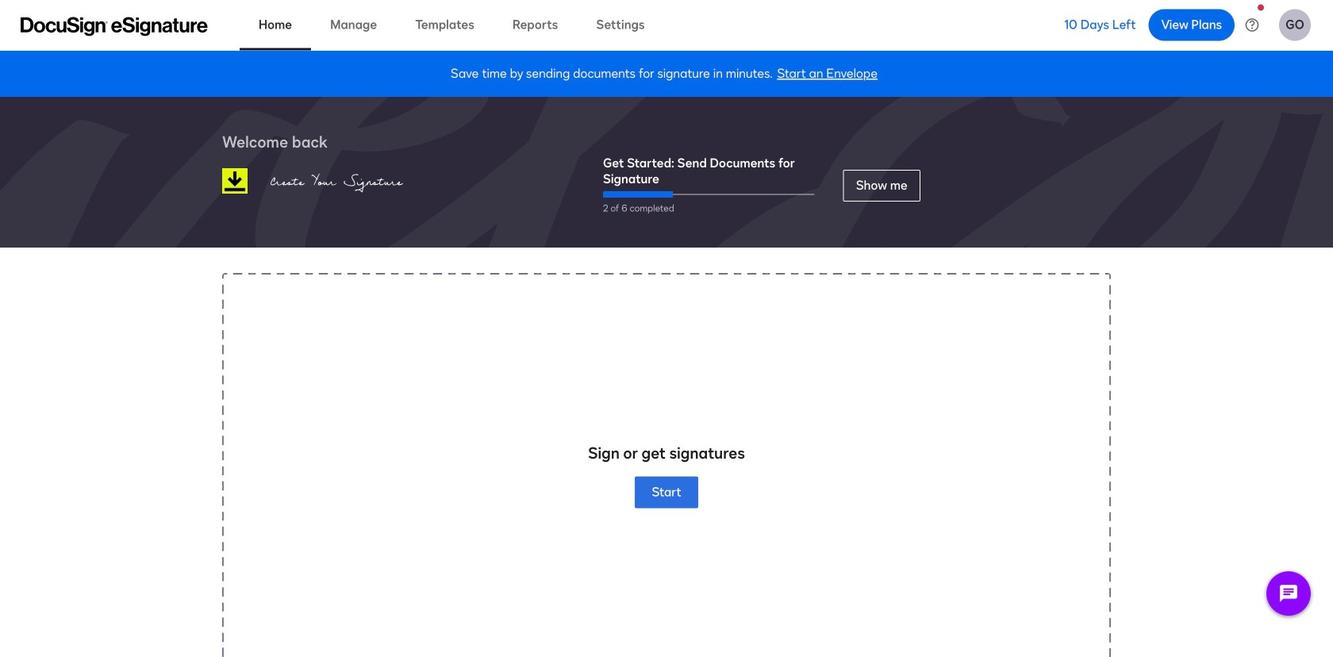 Task type: locate. For each thing, give the bounding box(es) containing it.
docusignlogo image
[[222, 168, 248, 194]]



Task type: describe. For each thing, give the bounding box(es) containing it.
docusign esignature image
[[21, 17, 208, 36]]



Task type: vqa. For each thing, say whether or not it's contained in the screenshot.
Generic Name image
no



